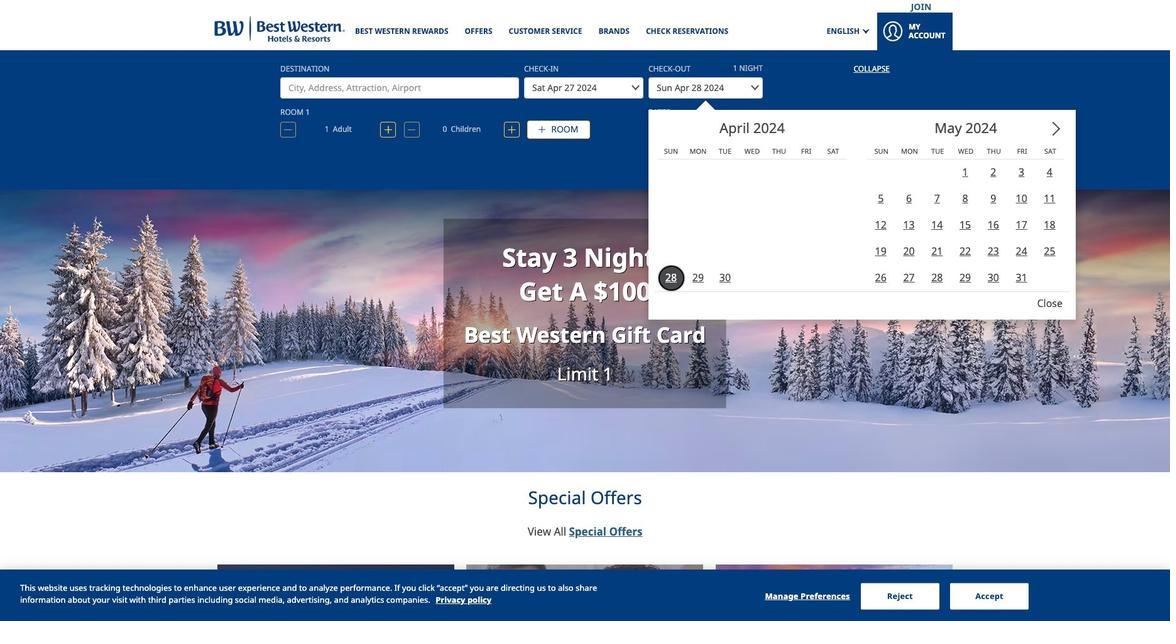 Task type: describe. For each thing, give the bounding box(es) containing it.
earn 3 free nights image
[[716, 565, 953, 622]]

low rate guaranteed image
[[466, 565, 703, 622]]

select check in date element
[[524, 65, 559, 74]]

best western hotels & resorts logo image
[[208, 13, 347, 51]]



Task type: vqa. For each thing, say whether or not it's contained in the screenshot.
Low rate guaranteed image
yes



Task type: locate. For each thing, give the bounding box(es) containing it.
special best western rewards offer image
[[217, 565, 454, 622]]

None text field
[[524, 77, 644, 99]]

select check out date element
[[649, 65, 691, 74]]

City, Address, Attraction, Airport text field
[[280, 77, 519, 99]]

may 2024 grid
[[868, 143, 1065, 292]]

check-out date-picker calendar application
[[649, 110, 1076, 320]]

None text field
[[649, 77, 763, 99]]

april 2024 grid
[[658, 143, 847, 292]]

search destination element
[[280, 65, 330, 74]]



